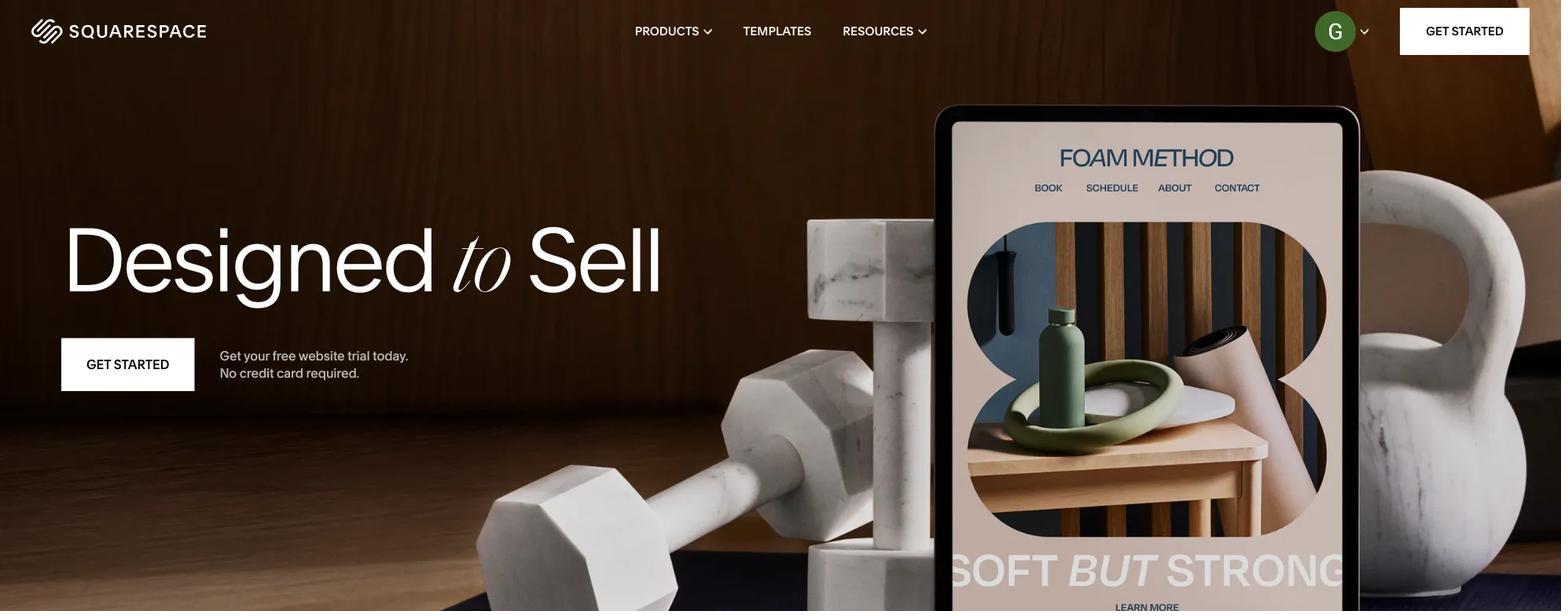 Task type: locate. For each thing, give the bounding box(es) containing it.
1 vertical spatial get started link
[[61, 338, 195, 391]]

squarespace logo link
[[31, 19, 331, 44]]

get your free website trial today. no credit card required.
[[220, 348, 408, 381]]

website
[[298, 348, 345, 363]]

1 vertical spatial get started
[[86, 357, 169, 373]]

1 vertical spatial started
[[114, 357, 169, 373]]

started
[[1452, 24, 1504, 39], [114, 357, 169, 373]]

0 horizontal spatial get
[[86, 357, 111, 373]]

0 vertical spatial started
[[1452, 24, 1504, 39]]

1 horizontal spatial get
[[220, 348, 241, 363]]

squarespace logo image
[[31, 19, 206, 44]]

credit
[[240, 366, 274, 381]]

to
[[453, 225, 509, 313]]

resources
[[843, 24, 914, 39]]

trial
[[348, 348, 370, 363]]

1 horizontal spatial get started
[[1426, 24, 1504, 39]]

free
[[272, 348, 296, 363]]

required.
[[306, 366, 359, 381]]

get started for left get started link
[[86, 357, 169, 373]]

designed to sell
[[61, 206, 662, 314]]

get started link
[[1400, 8, 1530, 55], [61, 338, 195, 391]]

get
[[1426, 24, 1449, 39], [220, 348, 241, 363], [86, 357, 111, 373]]

0 vertical spatial get started
[[1426, 24, 1504, 39]]

0 horizontal spatial get started
[[86, 357, 169, 373]]

1 horizontal spatial started
[[1452, 24, 1504, 39]]

0 horizontal spatial get started link
[[61, 338, 195, 391]]

today.
[[373, 348, 408, 363]]

get started
[[1426, 24, 1504, 39], [86, 357, 169, 373]]

get inside "get your free website trial today. no credit card required."
[[220, 348, 241, 363]]

products
[[635, 24, 699, 39]]

1 horizontal spatial get started link
[[1400, 8, 1530, 55]]



Task type: describe. For each thing, give the bounding box(es) containing it.
resources button
[[843, 0, 926, 63]]

your
[[244, 348, 270, 363]]

card
[[277, 366, 303, 381]]

0 vertical spatial get started link
[[1400, 8, 1530, 55]]

products button
[[635, 0, 712, 63]]

2 horizontal spatial get
[[1426, 24, 1449, 39]]

no
[[220, 366, 237, 381]]

templates
[[743, 24, 811, 39]]

templates link
[[743, 0, 811, 63]]

0 horizontal spatial started
[[114, 357, 169, 373]]

designed
[[61, 206, 435, 314]]

get started for the topmost get started link
[[1426, 24, 1504, 39]]

sell
[[527, 206, 662, 314]]



Task type: vqa. For each thing, say whether or not it's contained in the screenshot.
'get started' to the bottom
yes



